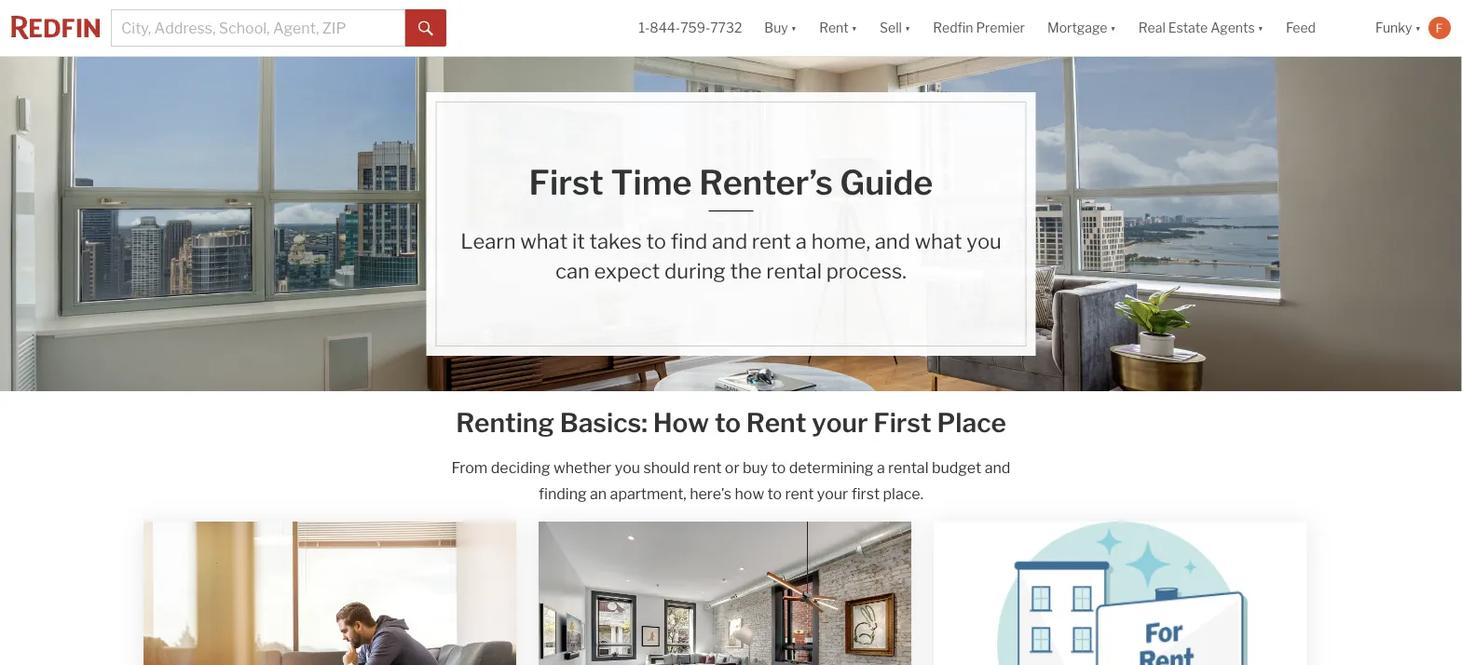 Task type: vqa. For each thing, say whether or not it's contained in the screenshot.
City
no



Task type: locate. For each thing, give the bounding box(es) containing it.
1 horizontal spatial rental
[[888, 459, 929, 477]]

rent
[[820, 20, 849, 36], [746, 407, 807, 439]]

0 vertical spatial rent
[[820, 20, 849, 36]]

1 horizontal spatial first
[[874, 407, 932, 439]]

sell ▾ button
[[880, 0, 911, 56]]

0 vertical spatial a
[[796, 229, 807, 254]]

▾ right sell
[[905, 20, 911, 36]]

3 ▾ from the left
[[905, 20, 911, 36]]

rent up the
[[752, 229, 792, 254]]

1 horizontal spatial a
[[877, 459, 885, 477]]

2 vertical spatial rent
[[785, 485, 814, 503]]

basics:
[[560, 407, 648, 439]]

first up it
[[529, 162, 604, 203]]

2 horizontal spatial and
[[985, 459, 1011, 477]]

you
[[967, 229, 1002, 254], [615, 459, 640, 477]]

2 ▾ from the left
[[852, 20, 858, 36]]

and right budget
[[985, 459, 1011, 477]]

what
[[520, 229, 568, 254], [915, 229, 962, 254]]

what down guide
[[915, 229, 962, 254]]

City, Address, School, Agent, ZIP search field
[[111, 9, 405, 47]]

real estate agents ▾ button
[[1128, 0, 1275, 56]]

▾
[[791, 20, 797, 36], [852, 20, 858, 36], [905, 20, 911, 36], [1111, 20, 1117, 36], [1258, 20, 1264, 36], [1416, 20, 1422, 36]]

user photo image
[[1429, 17, 1451, 39]]

what left it
[[520, 229, 568, 254]]

1 vertical spatial you
[[615, 459, 640, 477]]

4 ▾ from the left
[[1111, 20, 1117, 36]]

the
[[730, 259, 762, 284]]

1 what from the left
[[520, 229, 568, 254]]

1 horizontal spatial rent
[[820, 20, 849, 36]]

1 vertical spatial a
[[877, 459, 885, 477]]

first left place
[[874, 407, 932, 439]]

rent right buy ▾
[[820, 20, 849, 36]]

how
[[735, 485, 765, 503]]

mortgage ▾
[[1048, 20, 1117, 36]]

sell ▾
[[880, 20, 911, 36]]

your down determining
[[817, 485, 849, 503]]

to
[[646, 229, 666, 254], [715, 407, 741, 439], [772, 459, 786, 477], [768, 485, 782, 503]]

▾ right buy at the right top of the page
[[791, 20, 797, 36]]

and
[[712, 229, 748, 254], [875, 229, 911, 254], [985, 459, 1011, 477]]

funky ▾
[[1376, 20, 1422, 36]]

and up process.
[[875, 229, 911, 254]]

whether
[[554, 459, 612, 477]]

▾ left sell
[[852, 20, 858, 36]]

0 horizontal spatial a
[[796, 229, 807, 254]]

1-
[[639, 20, 650, 36]]

0 horizontal spatial and
[[712, 229, 748, 254]]

renting basics: how to rent your first place
[[456, 407, 1007, 439]]

a
[[796, 229, 807, 254], [877, 459, 885, 477]]

buy
[[765, 20, 788, 36]]

mortgage ▾ button
[[1048, 0, 1117, 56]]

learn what it takes to find and rent a home, and what you can expect during the rental process.
[[461, 229, 1002, 284]]

a left home,
[[796, 229, 807, 254]]

redfin agent walking image
[[144, 522, 517, 666]]

during
[[665, 259, 726, 284]]

a inside learn what it takes to find and rent a home, and what you can expect during the rental process.
[[796, 229, 807, 254]]

real estate agents ▾
[[1139, 20, 1264, 36]]

renter's
[[699, 162, 833, 203]]

real estate agents ▾ link
[[1139, 0, 1264, 56]]

▾ left 'user photo'
[[1416, 20, 1422, 36]]

5 ▾ from the left
[[1258, 20, 1264, 36]]

1 vertical spatial rental
[[888, 459, 929, 477]]

first
[[529, 162, 604, 203], [874, 407, 932, 439]]

rental
[[767, 259, 822, 284], [888, 459, 929, 477]]

time
[[611, 162, 692, 203]]

1 ▾ from the left
[[791, 20, 797, 36]]

1 vertical spatial your
[[817, 485, 849, 503]]

redfin
[[933, 20, 974, 36]]

0 horizontal spatial rental
[[767, 259, 822, 284]]

▾ inside sell ▾ dropdown button
[[905, 20, 911, 36]]

you inside learn what it takes to find and rent a home, and what you can expect during the rental process.
[[967, 229, 1002, 254]]

takes
[[590, 229, 642, 254]]

0 horizontal spatial first
[[529, 162, 604, 203]]

▾ right agents
[[1258, 20, 1264, 36]]

rent ▾
[[820, 20, 858, 36]]

1-844-759-7732 link
[[639, 20, 742, 36]]

1 vertical spatial first
[[874, 407, 932, 439]]

6 ▾ from the left
[[1416, 20, 1422, 36]]

0 vertical spatial rental
[[767, 259, 822, 284]]

1 vertical spatial rent
[[746, 407, 807, 439]]

844-
[[650, 20, 681, 36]]

7732
[[711, 20, 742, 36]]

agents
[[1211, 20, 1255, 36]]

759-
[[681, 20, 711, 36]]

to right how on the bottom
[[768, 485, 782, 503]]

your up determining
[[812, 407, 868, 439]]

▾ for rent ▾
[[852, 20, 858, 36]]

1 vertical spatial rent
[[693, 459, 722, 477]]

a up first
[[877, 459, 885, 477]]

▾ for sell ▾
[[905, 20, 911, 36]]

0 vertical spatial you
[[967, 229, 1002, 254]]

feed
[[1286, 20, 1316, 36]]

▾ inside buy ▾ dropdown button
[[791, 20, 797, 36]]

and inside from deciding whether you should rent or buy to determining a rental budget and finding an apartment, here's how to rent your first place.
[[985, 459, 1011, 477]]

apartment complex image
[[934, 522, 1307, 666]]

rent up buy
[[746, 407, 807, 439]]

▾ for funky ▾
[[1416, 20, 1422, 36]]

premier
[[976, 20, 1025, 36]]

and up the
[[712, 229, 748, 254]]

to up "or"
[[715, 407, 741, 439]]

to right buy
[[772, 459, 786, 477]]

expect
[[594, 259, 660, 284]]

0 horizontal spatial you
[[615, 459, 640, 477]]

guide
[[840, 162, 933, 203]]

apartment,
[[610, 485, 687, 503]]

▾ right mortgage
[[1111, 20, 1117, 36]]

1 horizontal spatial what
[[915, 229, 962, 254]]

to left find
[[646, 229, 666, 254]]

rent left "or"
[[693, 459, 722, 477]]

1 horizontal spatial you
[[967, 229, 1002, 254]]

0 vertical spatial rent
[[752, 229, 792, 254]]

rental up place.
[[888, 459, 929, 477]]

rental right the
[[767, 259, 822, 284]]

▾ inside mortgage ▾ dropdown button
[[1111, 20, 1117, 36]]

your
[[812, 407, 868, 439], [817, 485, 849, 503]]

rent
[[752, 229, 792, 254], [693, 459, 722, 477], [785, 485, 814, 503]]

2 what from the left
[[915, 229, 962, 254]]

0 horizontal spatial what
[[520, 229, 568, 254]]

▾ inside rent ▾ dropdown button
[[852, 20, 858, 36]]

rent down determining
[[785, 485, 814, 503]]



Task type: describe. For each thing, give the bounding box(es) containing it.
estate
[[1169, 20, 1208, 36]]

sell ▾ button
[[869, 0, 922, 56]]

from deciding whether you should rent or buy to determining a rental budget and finding an apartment, here's how to rent your first place.
[[452, 459, 1011, 503]]

rent inside learn what it takes to find and rent a home, and what you can expect during the rental process.
[[752, 229, 792, 254]]

buy
[[743, 459, 768, 477]]

process.
[[827, 259, 907, 284]]

a inside from deciding whether you should rent or buy to determining a rental budget and finding an apartment, here's how to rent your first place.
[[877, 459, 885, 477]]

▾ for mortgage ▾
[[1111, 20, 1117, 36]]

you inside from deciding whether you should rent or buy to determining a rental budget and finding an apartment, here's how to rent your first place.
[[615, 459, 640, 477]]

0 horizontal spatial rent
[[746, 407, 807, 439]]

rent ▾ button
[[808, 0, 869, 56]]

or
[[725, 459, 740, 477]]

deciding
[[491, 459, 550, 477]]

finding
[[539, 485, 587, 503]]

rental inside from deciding whether you should rent or buy to determining a rental budget and finding an apartment, here's how to rent your first place.
[[888, 459, 929, 477]]

rent inside rent ▾ dropdown button
[[820, 20, 849, 36]]

▾ for buy ▾
[[791, 20, 797, 36]]

rental inside learn what it takes to find and rent a home, and what you can expect during the rental process.
[[767, 259, 822, 284]]

buy ▾ button
[[754, 0, 808, 56]]

rent ▾ button
[[820, 0, 858, 56]]

should
[[644, 459, 690, 477]]

home,
[[812, 229, 871, 254]]

budget
[[932, 459, 982, 477]]

first time renter's guide
[[529, 162, 933, 203]]

how
[[653, 407, 709, 439]]

it
[[572, 229, 585, 254]]

funky
[[1376, 20, 1413, 36]]

your inside from deciding whether you should rent or buy to determining a rental budget and finding an apartment, here's how to rent your first place.
[[817, 485, 849, 503]]

▾ inside real estate agents ▾ link
[[1258, 20, 1264, 36]]

an
[[590, 485, 607, 503]]

find
[[671, 229, 708, 254]]

mortgage
[[1048, 20, 1108, 36]]

from
[[452, 459, 488, 477]]

living room in apartment for rent image
[[539, 522, 912, 666]]

mortgage ▾ button
[[1037, 0, 1128, 56]]

redfin premier
[[933, 20, 1025, 36]]

feed button
[[1275, 0, 1365, 56]]

0 vertical spatial first
[[529, 162, 604, 203]]

can
[[556, 259, 590, 284]]

buy ▾ button
[[765, 0, 797, 56]]

0 vertical spatial your
[[812, 407, 868, 439]]

submit search image
[[419, 21, 433, 36]]

buy ▾
[[765, 20, 797, 36]]

learn
[[461, 229, 516, 254]]

place
[[937, 407, 1007, 439]]

place.
[[883, 485, 924, 503]]

renting
[[456, 407, 555, 439]]

redfin premier button
[[922, 0, 1037, 56]]

first
[[852, 485, 880, 503]]

determining
[[789, 459, 874, 477]]

1-844-759-7732
[[639, 20, 742, 36]]

1 horizontal spatial and
[[875, 229, 911, 254]]

here's
[[690, 485, 732, 503]]

to inside learn what it takes to find and rent a home, and what you can expect during the rental process.
[[646, 229, 666, 254]]

sell
[[880, 20, 902, 36]]

real
[[1139, 20, 1166, 36]]



